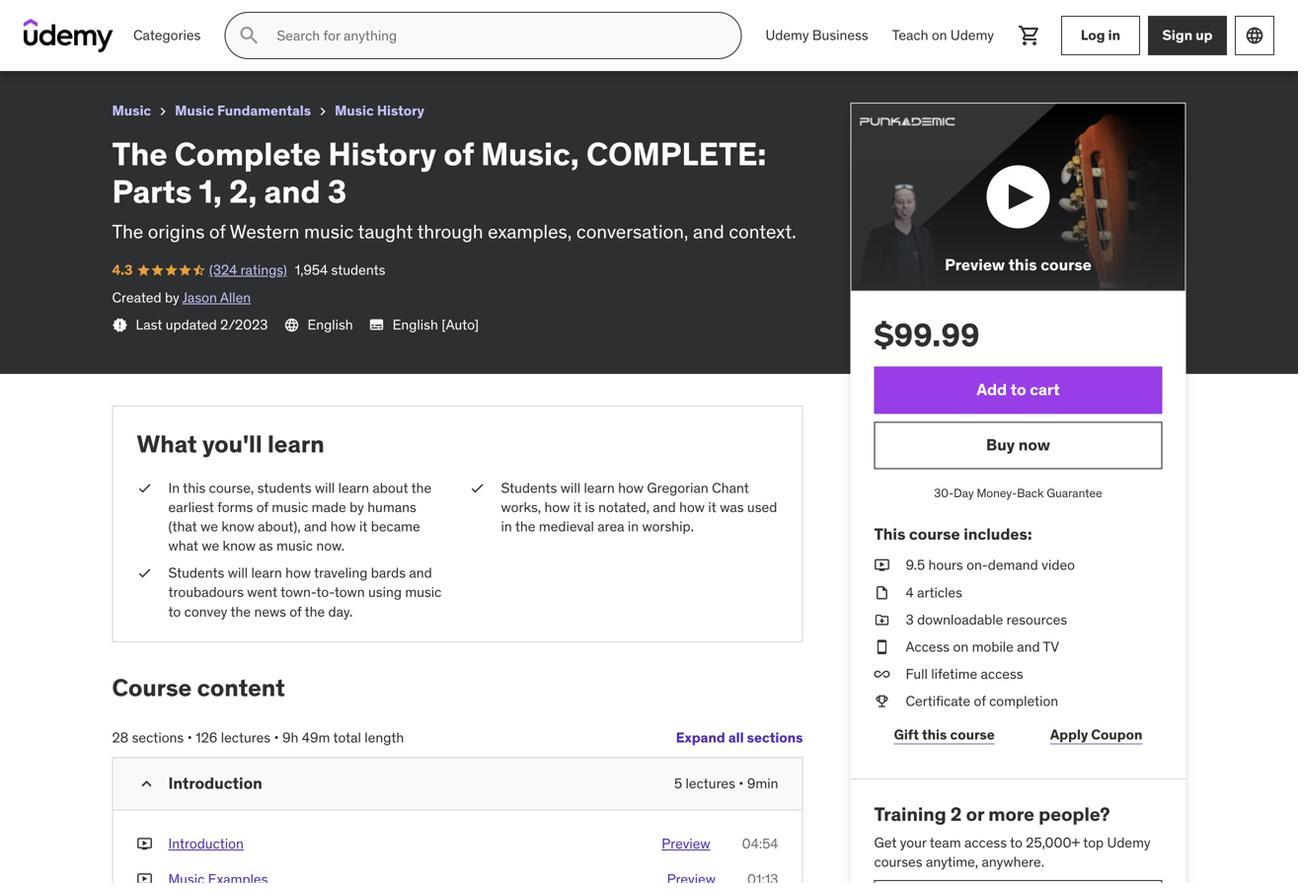 Task type: vqa. For each thing, say whether or not it's contained in the screenshot.
small image
yes



Task type: locate. For each thing, give the bounding box(es) containing it.
1 horizontal spatial preview
[[945, 255, 1005, 275]]

categories
[[133, 26, 201, 44]]

this for gift
[[922, 726, 947, 744]]

0 vertical spatial (324
[[60, 34, 88, 52]]

1 vertical spatial music,
[[481, 134, 579, 174]]

1 vertical spatial by
[[350, 498, 364, 516]]

1 horizontal spatial will
[[315, 479, 335, 497]]

30-day money-back guarantee
[[934, 485, 1102, 501]]

conversation,
[[576, 220, 689, 243]]

0 horizontal spatial english
[[307, 316, 353, 334]]

0 horizontal spatial it
[[359, 518, 368, 535]]

this inside button
[[1008, 255, 1037, 275]]

will up made
[[315, 479, 335, 497]]

preview this course button
[[850, 103, 1186, 291]]

origins
[[148, 220, 205, 243]]

0 vertical spatial students
[[501, 479, 557, 497]]

in right "log"
[[1108, 26, 1121, 44]]

2, up "music history"
[[405, 8, 419, 29]]

preview inside preview this course button
[[945, 255, 1005, 275]]

worship.
[[642, 518, 694, 535]]

complete: for the complete history of music, complete: parts 1, 2, and 3 the origins of western music taught through examples, conversation, and context.
[[586, 134, 766, 174]]

teach
[[892, 26, 928, 44]]

gift this course
[[894, 726, 995, 744]]

learn inside students will learn how gregorian chant works, how it is notated, and how it was used in the medieval area in worship.
[[584, 479, 615, 497]]

• left 9h 49m
[[274, 729, 279, 747]]

last
[[136, 316, 162, 334]]

1 horizontal spatial students
[[501, 479, 557, 497]]

1 vertical spatial (324 ratings)
[[209, 261, 287, 279]]

1 vertical spatial know
[[223, 537, 256, 555]]

the down works,
[[515, 518, 535, 535]]

complete down music fundamentals link
[[174, 134, 321, 174]]

1 horizontal spatial english
[[393, 316, 438, 334]]

1 vertical spatial 4.3
[[112, 261, 133, 279]]

about
[[373, 479, 408, 497]]

1 vertical spatial on
[[953, 638, 969, 656]]

3 music from the left
[[335, 102, 374, 119]]

xsmall image
[[112, 317, 128, 333], [137, 479, 153, 498], [469, 479, 485, 498], [874, 556, 890, 575], [137, 564, 153, 583], [874, 638, 890, 657], [874, 665, 890, 684], [137, 835, 153, 854]]

now.
[[316, 537, 345, 555]]

music, up music fundamentals
[[200, 8, 249, 29]]

complete: up "conversation,"
[[586, 134, 766, 174]]

(324 left 'categories' dropdown button
[[60, 34, 88, 52]]

xsmall image for full lifetime access
[[874, 665, 890, 684]]

it
[[573, 498, 582, 516], [708, 498, 717, 516], [359, 518, 368, 535]]

2,
[[405, 8, 419, 29], [229, 172, 257, 211]]

last updated 2/2023
[[136, 316, 268, 334]]

0 horizontal spatial sections
[[132, 729, 184, 747]]

1 horizontal spatial 1,
[[390, 8, 402, 29]]

anywhere.
[[982, 854, 1044, 871]]

(324
[[60, 34, 88, 52], [209, 261, 237, 279]]

learn
[[268, 429, 325, 459], [338, 479, 369, 497], [584, 479, 615, 497], [251, 564, 282, 582]]

0 horizontal spatial 1,954 students
[[145, 34, 236, 52]]

access on mobile and tv
[[906, 638, 1059, 656]]

1 horizontal spatial on
[[953, 638, 969, 656]]

the
[[16, 8, 44, 29], [112, 134, 167, 174], [112, 220, 143, 243]]

1 vertical spatial parts
[[112, 172, 192, 211]]

learn up went
[[251, 564, 282, 582]]

sections right 28
[[132, 729, 184, 747]]

closed captions image
[[369, 317, 385, 333]]

3 for the complete history of music, complete: parts 1, 2, and 3 the origins of western music taught through examples, conversation, and context.
[[328, 172, 347, 211]]

0 vertical spatial music,
[[200, 8, 249, 29]]

0 vertical spatial the
[[16, 8, 44, 29]]

(324 ratings) up allen
[[209, 261, 287, 279]]

0 vertical spatial introduction
[[168, 774, 262, 794]]

0 vertical spatial we
[[200, 518, 218, 535]]

the for the complete history of music, complete: parts 1, 2, and 3 the origins of western music taught through examples, conversation, and context.
[[112, 134, 167, 174]]

jason
[[182, 289, 217, 306]]

xsmall image
[[155, 104, 171, 119], [315, 104, 331, 119], [874, 583, 890, 603], [874, 610, 890, 630], [874, 692, 890, 712], [137, 870, 153, 884]]

1 horizontal spatial complete
[[174, 134, 321, 174]]

music, up examples,
[[481, 134, 579, 174]]

context.
[[729, 220, 796, 243]]

1,954 up music 'link'
[[145, 34, 178, 52]]

1 horizontal spatial complete:
[[586, 134, 766, 174]]

music, inside the complete history of music, complete: parts 1, 2, and 3 the origins of western music taught through examples, conversation, and context.
[[481, 134, 579, 174]]

business
[[812, 26, 868, 44]]

certificate
[[906, 693, 971, 710]]

$99.99 add to cart
[[874, 315, 1060, 400]]

1, up origins
[[199, 172, 222, 211]]

sections
[[747, 729, 803, 747], [132, 729, 184, 747]]

1 horizontal spatial 4.3
[[112, 261, 133, 279]]

and
[[423, 8, 451, 29], [264, 172, 321, 211], [693, 220, 724, 243], [653, 498, 676, 516], [304, 518, 327, 535], [409, 564, 432, 582], [1017, 638, 1040, 656]]

to up anywhere.
[[1010, 834, 1023, 852]]

cart
[[1030, 380, 1060, 400]]

access inside training 2 or more people? get your team access to 25,000+ top udemy courses anytime, anywhere.
[[964, 834, 1007, 852]]

english right closed captions icon
[[393, 316, 438, 334]]

to left convey
[[168, 603, 181, 621]]

to inside training 2 or more people? get your team access to 25,000+ top udemy courses anytime, anywhere.
[[1010, 834, 1023, 852]]

parts inside the complete history of music, complete: parts 1, 2, and 3 the origins of western music taught through examples, conversation, and context.
[[112, 172, 192, 211]]

1, up "music history"
[[390, 8, 402, 29]]

• left "9min"
[[739, 775, 744, 793]]

on right teach
[[932, 26, 947, 44]]

how up now.
[[330, 518, 356, 535]]

xsmall image for in this course, students will learn about the earliest forms of music made by humans (that we know about), and how it became what we know as music now.
[[137, 479, 153, 498]]

1, inside the complete history of music, complete: parts 1, 2, and 3 the origins of western music taught through examples, conversation, and context.
[[199, 172, 222, 211]]

1,954 up the course language icon
[[295, 261, 328, 279]]

to-
[[316, 584, 334, 601]]

students will learn how traveling bards and troubadours went town-to-town using music to convey the news of the day.
[[168, 564, 442, 621]]

is
[[585, 498, 595, 516]]

by inside in this course, students will learn about the earliest forms of music made by humans (that we know about), and how it became what we know as music now.
[[350, 498, 364, 516]]

1 vertical spatial students
[[168, 564, 224, 582]]

earliest
[[168, 498, 214, 516]]

1, for the complete history of music, complete: parts 1, 2, and 3 the origins of western music taught through examples, conversation, and context.
[[199, 172, 222, 211]]

english right the course language icon
[[307, 316, 353, 334]]

it left became
[[359, 518, 368, 535]]

complete inside the complete history of music, complete: parts 1, 2, and 3 the origins of western music taught through examples, conversation, and context.
[[174, 134, 321, 174]]

1 horizontal spatial by
[[350, 498, 364, 516]]

2 music from the left
[[175, 102, 214, 119]]

learn up made
[[338, 479, 369, 497]]

log in link
[[1061, 16, 1140, 55]]

course for preview this course
[[1041, 255, 1092, 275]]

complete: for the complete history of music, complete: parts 1, 2, and 3
[[253, 8, 343, 29]]

0 horizontal spatial students
[[168, 564, 224, 582]]

teach on udemy link
[[880, 12, 1006, 59]]

1,954
[[145, 34, 178, 52], [295, 261, 328, 279]]

0 vertical spatial history
[[124, 8, 178, 29]]

0 horizontal spatial 1,954
[[145, 34, 178, 52]]

parts up origins
[[112, 172, 192, 211]]

this course includes:
[[874, 524, 1032, 544]]

1 horizontal spatial lectures
[[686, 775, 735, 793]]

3 inside the complete history of music, complete: parts 1, 2, and 3 the origins of western music taught through examples, conversation, and context.
[[328, 172, 347, 211]]

by right made
[[350, 498, 364, 516]]

by left jason
[[165, 289, 179, 306]]

students up about),
[[257, 479, 312, 497]]

know left as
[[223, 537, 256, 555]]

learn up 'is' at the bottom
[[584, 479, 615, 497]]

history right udemy image
[[124, 8, 178, 29]]

students down the complete history of music, complete: parts 1, 2, and 3
[[182, 34, 236, 52]]

parts up "music history"
[[347, 8, 386, 29]]

music right fundamentals
[[335, 102, 374, 119]]

students down taught
[[331, 261, 385, 279]]

students for troubadours
[[168, 564, 224, 582]]

preview up $99.99 on the right top of the page
[[945, 255, 1005, 275]]

2 horizontal spatial •
[[739, 775, 744, 793]]

access down or
[[964, 834, 1007, 852]]

ratings)
[[91, 34, 137, 52], [241, 261, 287, 279]]

taught
[[358, 220, 413, 243]]

0 vertical spatial know
[[221, 518, 254, 535]]

day
[[954, 485, 974, 501]]

2 vertical spatial the
[[112, 220, 143, 243]]

0 vertical spatial course
[[1041, 255, 1092, 275]]

music link
[[112, 99, 151, 123]]

will for students will learn how gregorian chant works, how it is notated, and how it was used in the medieval area in worship.
[[560, 479, 581, 497]]

students up works,
[[501, 479, 557, 497]]

course
[[112, 673, 192, 703]]

this inside in this course, students will learn about the earliest forms of music made by humans (that we know about), and how it became what we know as music now.
[[183, 479, 206, 497]]

music for music history
[[335, 102, 374, 119]]

history inside the complete history of music, complete: parts 1, 2, and 3 the origins of western music taught through examples, conversation, and context.
[[328, 134, 437, 174]]

will up medieval
[[560, 479, 581, 497]]

udemy right top
[[1107, 834, 1151, 852]]

in down works,
[[501, 518, 512, 535]]

0 horizontal spatial 4.3
[[16, 34, 37, 52]]

1 vertical spatial to
[[168, 603, 181, 621]]

ratings) up music 'link'
[[91, 34, 137, 52]]

gift this course link
[[874, 716, 1015, 755]]

the right about
[[411, 479, 432, 497]]

music down 'categories' dropdown button
[[112, 102, 151, 119]]

1 horizontal spatial (324 ratings)
[[209, 261, 287, 279]]

0 horizontal spatial will
[[228, 564, 248, 582]]

complete: up fundamentals
[[253, 8, 343, 29]]

content
[[197, 673, 285, 703]]

music
[[112, 102, 151, 119], [175, 102, 214, 119], [335, 102, 374, 119]]

apply
[[1050, 726, 1088, 744]]

lectures right the '5'
[[686, 775, 735, 793]]

will inside in this course, students will learn about the earliest forms of music made by humans (that we know about), and how it became what we know as music now.
[[315, 479, 335, 497]]

of right origins
[[209, 220, 226, 243]]

(that
[[168, 518, 197, 535]]

0 vertical spatial (324 ratings)
[[60, 34, 137, 52]]

1 english from the left
[[307, 316, 353, 334]]

2, inside the complete history of music, complete: parts 1, 2, and 3 the origins of western music taught through examples, conversation, and context.
[[229, 172, 257, 211]]

full lifetime access
[[906, 665, 1023, 683]]

of up through
[[444, 134, 474, 174]]

access down mobile
[[981, 665, 1023, 683]]

0 horizontal spatial this
[[183, 479, 206, 497]]

will inside students will learn how traveling bards and troubadours went town-to-town using music to convey the news of the day.
[[228, 564, 248, 582]]

lectures right '126'
[[221, 729, 271, 747]]

sections right "all"
[[747, 729, 803, 747]]

1 vertical spatial complete:
[[586, 134, 766, 174]]

2 horizontal spatial 3
[[906, 611, 914, 629]]

how up town-
[[285, 564, 311, 582]]

add to cart button
[[874, 366, 1162, 414]]

how
[[618, 479, 644, 497], [544, 498, 570, 516], [679, 498, 705, 516], [330, 518, 356, 535], [285, 564, 311, 582]]

complete:
[[253, 8, 343, 29], [586, 134, 766, 174]]

• left '126'
[[187, 729, 192, 747]]

30-
[[934, 485, 954, 501]]

on down the downloadable
[[953, 638, 969, 656]]

0 vertical spatial 1,
[[390, 8, 402, 29]]

courses
[[874, 854, 923, 871]]

learn inside in this course, students will learn about the earliest forms of music made by humans (that we know about), and how it became what we know as music now.
[[338, 479, 369, 497]]

0 horizontal spatial 1,
[[199, 172, 222, 211]]

1 vertical spatial 1,954 students
[[295, 261, 385, 279]]

know down forms
[[221, 518, 254, 535]]

1 music from the left
[[112, 102, 151, 119]]

the
[[411, 479, 432, 497], [515, 518, 535, 535], [230, 603, 251, 621], [305, 603, 325, 621]]

3 for the complete history of music, complete: parts 1, 2, and 3
[[454, 8, 464, 29]]

0 vertical spatial 3
[[454, 8, 464, 29]]

will up went
[[228, 564, 248, 582]]

(324 up jason allen link
[[209, 261, 237, 279]]

xsmall image for last updated 2/2023
[[112, 317, 128, 333]]

learn right you'll
[[268, 429, 325, 459]]

1,954 students
[[145, 34, 236, 52], [295, 261, 385, 279]]

complete
[[47, 8, 120, 29], [174, 134, 321, 174]]

of up about),
[[256, 498, 268, 516]]

1 vertical spatial 1,
[[199, 172, 222, 211]]

access
[[981, 665, 1023, 683], [964, 834, 1007, 852]]

complete for the complete history of music, complete: parts 1, 2, and 3 the origins of western music taught through examples, conversation, and context.
[[174, 134, 321, 174]]

1 horizontal spatial music,
[[481, 134, 579, 174]]

how up medieval
[[544, 498, 570, 516]]

0 horizontal spatial complete
[[47, 8, 120, 29]]

1 vertical spatial preview
[[662, 835, 710, 853]]

music left taught
[[304, 220, 354, 243]]

2 vertical spatial to
[[1010, 834, 1023, 852]]

1 sections from the left
[[747, 729, 803, 747]]

preview down the '5'
[[662, 835, 710, 853]]

1 vertical spatial 1,954
[[295, 261, 328, 279]]

2 english from the left
[[393, 316, 438, 334]]

1 vertical spatial 3
[[328, 172, 347, 211]]

we down earliest
[[200, 518, 218, 535]]

about),
[[258, 518, 301, 535]]

0 vertical spatial 1,954 students
[[145, 34, 236, 52]]

apply coupon button
[[1030, 716, 1162, 755]]

udemy left shopping cart with 0 items icon
[[951, 26, 994, 44]]

1 horizontal spatial 3
[[454, 8, 464, 29]]

to left cart
[[1011, 380, 1026, 400]]

music right music 'link'
[[175, 102, 214, 119]]

udemy image
[[24, 19, 114, 52]]

this
[[1008, 255, 1037, 275], [183, 479, 206, 497], [922, 726, 947, 744]]

it left 'is' at the bottom
[[573, 498, 582, 516]]

0 horizontal spatial complete:
[[253, 8, 343, 29]]

1 horizontal spatial this
[[922, 726, 947, 744]]

1 vertical spatial 2,
[[229, 172, 257, 211]]

1 vertical spatial we
[[202, 537, 219, 555]]

we
[[200, 518, 218, 535], [202, 537, 219, 555]]

anytime,
[[926, 854, 978, 871]]

0 horizontal spatial on
[[932, 26, 947, 44]]

learn inside students will learn how traveling bards and troubadours went town-to-town using music to convey the news of the day.
[[251, 564, 282, 582]]

in down notated,
[[628, 518, 639, 535]]

ratings) down western
[[241, 261, 287, 279]]

history up the complete history of music, complete: parts 1, 2, and 3 the origins of western music taught through examples, conversation, and context.
[[377, 102, 424, 119]]

0 vertical spatial this
[[1008, 255, 1037, 275]]

english for english [auto]
[[393, 316, 438, 334]]

and inside in this course, students will learn about the earliest forms of music made by humans (that we know about), and how it became what we know as music now.
[[304, 518, 327, 535]]

2 horizontal spatial udemy
[[1107, 834, 1151, 852]]

2, up western
[[229, 172, 257, 211]]

2 vertical spatial course
[[950, 726, 995, 744]]

students inside students will learn how gregorian chant works, how it is notated, and how it was used in the medieval area in worship.
[[501, 479, 557, 497]]

course inside button
[[1041, 255, 1092, 275]]

1,954 students down the complete history of music, complete: parts 1, 2, and 3
[[145, 34, 236, 52]]

1 vertical spatial students
[[331, 261, 385, 279]]

preview this course
[[945, 255, 1092, 275]]

1 horizontal spatial (324
[[209, 261, 237, 279]]

notated,
[[598, 498, 650, 516]]

sign
[[1162, 26, 1193, 44]]

students inside students will learn how traveling bards and troubadours went town-to-town using music to convey the news of the day.
[[168, 564, 224, 582]]

2 horizontal spatial will
[[560, 479, 581, 497]]

0 vertical spatial preview
[[945, 255, 1005, 275]]

training
[[874, 802, 946, 826]]

certificate of completion
[[906, 693, 1058, 710]]

sections inside dropdown button
[[747, 729, 803, 747]]

complete left categories
[[47, 8, 120, 29]]

0 vertical spatial on
[[932, 26, 947, 44]]

2 vertical spatial history
[[328, 134, 437, 174]]

xsmall image for students will learn how gregorian chant works, how it is notated, and how it was used in the medieval area in worship.
[[469, 479, 485, 498]]

in this course, students will learn about the earliest forms of music made by humans (that we know about), and how it became what we know as music now.
[[168, 479, 432, 555]]

we right what
[[202, 537, 219, 555]]

english [auto]
[[393, 316, 479, 334]]

1 horizontal spatial students
[[257, 479, 312, 497]]

music fundamentals
[[175, 102, 311, 119]]

0 vertical spatial ratings)
[[91, 34, 137, 52]]

will for students will learn how traveling bards and troubadours went town-to-town using music to convey the news of the day.
[[228, 564, 248, 582]]

created by jason allen
[[112, 289, 251, 306]]

what
[[137, 429, 197, 459]]

sign up
[[1162, 26, 1213, 44]]

1 vertical spatial access
[[964, 834, 1007, 852]]

will inside students will learn how gregorian chant works, how it is notated, and how it was used in the medieval area in worship.
[[560, 479, 581, 497]]

2 horizontal spatial this
[[1008, 255, 1037, 275]]

0 vertical spatial 1,954
[[145, 34, 178, 52]]

shopping cart with 0 items image
[[1018, 24, 1041, 47]]

music
[[304, 220, 354, 243], [272, 498, 308, 516], [276, 537, 313, 555], [405, 584, 442, 601]]

1 vertical spatial ratings)
[[241, 261, 287, 279]]

4.3
[[16, 34, 37, 52], [112, 261, 133, 279]]

students up troubadours
[[168, 564, 224, 582]]

(324 ratings) up music 'link'
[[60, 34, 137, 52]]

1 horizontal spatial 1,954
[[295, 261, 328, 279]]

0 horizontal spatial (324 ratings)
[[60, 34, 137, 52]]

0 horizontal spatial music,
[[200, 8, 249, 29]]

0 horizontal spatial parts
[[112, 172, 192, 211]]

history down music history link
[[328, 134, 437, 174]]

1,954 students down taught
[[295, 261, 385, 279]]

music right using
[[405, 584, 442, 601]]

this for in
[[183, 479, 206, 497]]

0 vertical spatial to
[[1011, 380, 1026, 400]]

of down town-
[[290, 603, 302, 621]]

1 vertical spatial this
[[183, 479, 206, 497]]

1 horizontal spatial sections
[[747, 729, 803, 747]]

it left was on the bottom of page
[[708, 498, 717, 516]]

and inside students will learn how gregorian chant works, how it is notated, and how it was used in the medieval area in worship.
[[653, 498, 676, 516]]

history for the complete history of music, complete: parts 1, 2, and 3
[[124, 8, 178, 29]]

1 vertical spatial complete
[[174, 134, 321, 174]]

udemy left business
[[766, 26, 809, 44]]

introduction
[[168, 774, 262, 794], [168, 835, 244, 853]]

to inside $99.99 add to cart
[[1011, 380, 1026, 400]]

became
[[371, 518, 420, 535]]

complete: inside the complete history of music, complete: parts 1, 2, and 3 the origins of western music taught through examples, conversation, and context.
[[586, 134, 766, 174]]

1 horizontal spatial music
[[175, 102, 214, 119]]

training 2 or more people? get your team access to 25,000+ top udemy courses anytime, anywhere.
[[874, 802, 1151, 871]]

made
[[312, 498, 346, 516]]

students inside in this course, students will learn about the earliest forms of music made by humans (that we know about), and how it became what we know as music now.
[[257, 479, 312, 497]]



Task type: describe. For each thing, give the bounding box(es) containing it.
completion
[[989, 693, 1058, 710]]

0 horizontal spatial students
[[182, 34, 236, 52]]

demand
[[988, 557, 1038, 574]]

9.5 hours on-demand video
[[906, 557, 1075, 574]]

in
[[168, 479, 180, 497]]

introduction button
[[168, 835, 244, 854]]

[auto]
[[441, 316, 479, 334]]

0 horizontal spatial lectures
[[221, 729, 271, 747]]

Search for anything text field
[[273, 19, 717, 52]]

25,000+
[[1026, 834, 1080, 852]]

$99.99
[[874, 315, 980, 355]]

people?
[[1039, 802, 1110, 826]]

1, for the complete history of music, complete: parts 1, 2, and 3
[[390, 8, 402, 29]]

small image
[[137, 775, 156, 794]]

or
[[966, 802, 984, 826]]

1 horizontal spatial in
[[628, 518, 639, 535]]

0 vertical spatial access
[[981, 665, 1023, 683]]

2 vertical spatial 3
[[906, 611, 914, 629]]

day.
[[328, 603, 353, 621]]

access
[[906, 638, 950, 656]]

3 downloadable resources
[[906, 611, 1067, 629]]

2, for the complete history of music, complete: parts 1, 2, and 3 the origins of western music taught through examples, conversation, and context.
[[229, 172, 257, 211]]

learn for students will learn how gregorian chant works, how it is notated, and how it was used in the medieval area in worship.
[[584, 479, 615, 497]]

the complete history of music, complete: parts 1, 2, and 3 the origins of western music taught through examples, conversation, and context.
[[112, 134, 796, 243]]

music for music fundamentals
[[175, 102, 214, 119]]

area
[[597, 518, 624, 535]]

• for 28
[[187, 729, 192, 747]]

teach on udemy
[[892, 26, 994, 44]]

western
[[230, 220, 300, 243]]

music down about),
[[276, 537, 313, 555]]

convey
[[184, 603, 227, 621]]

9h 49m
[[282, 729, 330, 747]]

to inside students will learn how traveling bards and troubadours went town-to-town using music to convey the news of the day.
[[168, 603, 181, 621]]

used
[[747, 498, 777, 516]]

udemy business link
[[754, 12, 880, 59]]

what
[[168, 537, 198, 555]]

get
[[874, 834, 897, 852]]

buy now
[[986, 435, 1050, 455]]

9min
[[747, 775, 778, 793]]

on for access
[[953, 638, 969, 656]]

bards
[[371, 564, 406, 582]]

log
[[1081, 26, 1105, 44]]

music fundamentals link
[[175, 99, 311, 123]]

course,
[[209, 479, 254, 497]]

how inside students will learn how traveling bards and troubadours went town-to-town using music to convey the news of the day.
[[285, 564, 311, 582]]

it inside in this course, students will learn about the earliest forms of music made by humans (that we know about), and how it became what we know as music now.
[[359, 518, 368, 535]]

0 horizontal spatial (324
[[60, 34, 88, 52]]

of down full lifetime access
[[974, 693, 986, 710]]

expand all sections button
[[676, 718, 803, 758]]

buy now button
[[874, 422, 1162, 469]]

english for english
[[307, 316, 353, 334]]

udemy inside training 2 or more people? get your team access to 25,000+ top udemy courses anytime, anywhere.
[[1107, 834, 1151, 852]]

the down went
[[230, 603, 251, 621]]

parts for the complete history of music, complete: parts 1, 2, and 3
[[347, 8, 386, 29]]

xsmall image for access on mobile and tv
[[874, 638, 890, 657]]

of left "submit search" icon at top left
[[182, 8, 197, 29]]

preview for preview this course
[[945, 255, 1005, 275]]

1 vertical spatial history
[[377, 102, 424, 119]]

the for the complete history of music, complete: parts 1, 2, and 3
[[16, 8, 44, 29]]

preview for preview
[[662, 835, 710, 853]]

the down the to-
[[305, 603, 325, 621]]

sign up link
[[1148, 16, 1227, 55]]

more
[[988, 802, 1035, 826]]

music, for the complete history of music, complete: parts 1, 2, and 3
[[200, 8, 249, 29]]

0 horizontal spatial udemy
[[766, 26, 809, 44]]

2 horizontal spatial it
[[708, 498, 717, 516]]

complete for the complete history of music, complete: parts 1, 2, and 3
[[47, 8, 120, 29]]

resources
[[1007, 611, 1067, 629]]

xsmall image for students will learn how traveling bards and troubadours went town-to-town using music to convey the news of the day.
[[137, 564, 153, 583]]

how inside in this course, students will learn about the earliest forms of music made by humans (that we know about), and how it became what we know as music now.
[[330, 518, 356, 535]]

apply coupon
[[1050, 726, 1143, 744]]

using
[[368, 584, 402, 601]]

what you'll learn
[[137, 429, 325, 459]]

mobile
[[972, 638, 1014, 656]]

troubadours
[[168, 584, 244, 601]]

1 vertical spatial (324
[[209, 261, 237, 279]]

on for teach
[[932, 26, 947, 44]]

coupon
[[1091, 726, 1143, 744]]

1 vertical spatial course
[[909, 524, 960, 544]]

add
[[977, 380, 1007, 400]]

0 horizontal spatial in
[[501, 518, 512, 535]]

buy
[[986, 435, 1015, 455]]

5
[[674, 775, 682, 793]]

music, for the complete history of music, complete: parts 1, 2, and 3 the origins of western music taught through examples, conversation, and context.
[[481, 134, 579, 174]]

categories button
[[121, 12, 213, 59]]

2 horizontal spatial students
[[331, 261, 385, 279]]

allen
[[220, 289, 251, 306]]

all
[[728, 729, 744, 747]]

town-
[[280, 584, 316, 601]]

2 horizontal spatial in
[[1108, 26, 1121, 44]]

of inside students will learn how traveling bards and troubadours went town-to-town using music to convey the news of the day.
[[290, 603, 302, 621]]

2 introduction from the top
[[168, 835, 244, 853]]

log in
[[1081, 26, 1121, 44]]

back
[[1017, 485, 1044, 501]]

submit search image
[[237, 24, 261, 47]]

9.5
[[906, 557, 925, 574]]

choose a language image
[[1245, 26, 1265, 45]]

on-
[[967, 557, 988, 574]]

music inside students will learn how traveling bards and troubadours went town-to-town using music to convey the news of the day.
[[405, 584, 442, 601]]

guarantee
[[1047, 485, 1102, 501]]

1 horizontal spatial udemy
[[951, 26, 994, 44]]

the inside students will learn how gregorian chant works, how it is notated, and how it was used in the medieval area in worship.
[[515, 518, 535, 535]]

downloadable
[[917, 611, 1003, 629]]

history for the complete history of music, complete: parts 1, 2, and 3 the origins of western music taught through examples, conversation, and context.
[[328, 134, 437, 174]]

• for 5
[[739, 775, 744, 793]]

music inside the complete history of music, complete: parts 1, 2, and 3 the origins of western music taught through examples, conversation, and context.
[[304, 220, 354, 243]]

0 horizontal spatial by
[[165, 289, 179, 306]]

of inside in this course, students will learn about the earliest forms of music made by humans (that we know about), and how it became what we know as music now.
[[256, 498, 268, 516]]

28 sections • 126 lectures • 9h 49m total length
[[112, 729, 404, 747]]

music history link
[[335, 99, 424, 123]]

1 introduction from the top
[[168, 774, 262, 794]]

learn for students will learn how traveling bards and troubadours went town-to-town using music to convey the news of the day.
[[251, 564, 282, 582]]

this for preview
[[1008, 255, 1037, 275]]

fundamentals
[[217, 102, 311, 119]]

students for how
[[501, 479, 557, 497]]

you'll
[[202, 429, 262, 459]]

as
[[259, 537, 273, 555]]

xsmall image for 9.5 hours on-demand video
[[874, 556, 890, 575]]

gift
[[894, 726, 919, 744]]

0 vertical spatial 4.3
[[16, 34, 37, 52]]

1 vertical spatial lectures
[[686, 775, 735, 793]]

includes:
[[964, 524, 1032, 544]]

tv
[[1043, 638, 1059, 656]]

the complete history of music, complete: parts 1, 2, and 3
[[16, 8, 464, 29]]

your
[[900, 834, 927, 852]]

was
[[720, 498, 744, 516]]

the inside in this course, students will learn about the earliest forms of music made by humans (that we know about), and how it became what we know as music now.
[[411, 479, 432, 497]]

1 horizontal spatial •
[[274, 729, 279, 747]]

learn for what you'll learn
[[268, 429, 325, 459]]

and inside students will learn how traveling bards and troubadours went town-to-town using music to convey the news of the day.
[[409, 564, 432, 582]]

went
[[247, 584, 277, 601]]

1 horizontal spatial it
[[573, 498, 582, 516]]

2, for the complete history of music, complete: parts 1, 2, and 3
[[405, 8, 419, 29]]

students will learn how gregorian chant works, how it is notated, and how it was used in the medieval area in worship.
[[501, 479, 777, 535]]

course content
[[112, 673, 285, 703]]

how down gregorian
[[679, 498, 705, 516]]

jason allen link
[[182, 289, 251, 306]]

parts for the complete history of music, complete: parts 1, 2, and 3 the origins of western music taught through examples, conversation, and context.
[[112, 172, 192, 211]]

up
[[1196, 26, 1213, 44]]

forms
[[217, 498, 253, 516]]

music history
[[335, 102, 424, 119]]

how up notated,
[[618, 479, 644, 497]]

course for gift this course
[[950, 726, 995, 744]]

hours
[[928, 557, 963, 574]]

town
[[334, 584, 365, 601]]

2 sections from the left
[[132, 729, 184, 747]]

course language image
[[284, 317, 300, 333]]

through
[[417, 220, 483, 243]]

news
[[254, 603, 286, 621]]

music up about),
[[272, 498, 308, 516]]

full
[[906, 665, 928, 683]]

traveling
[[314, 564, 368, 582]]

music for music
[[112, 102, 151, 119]]



